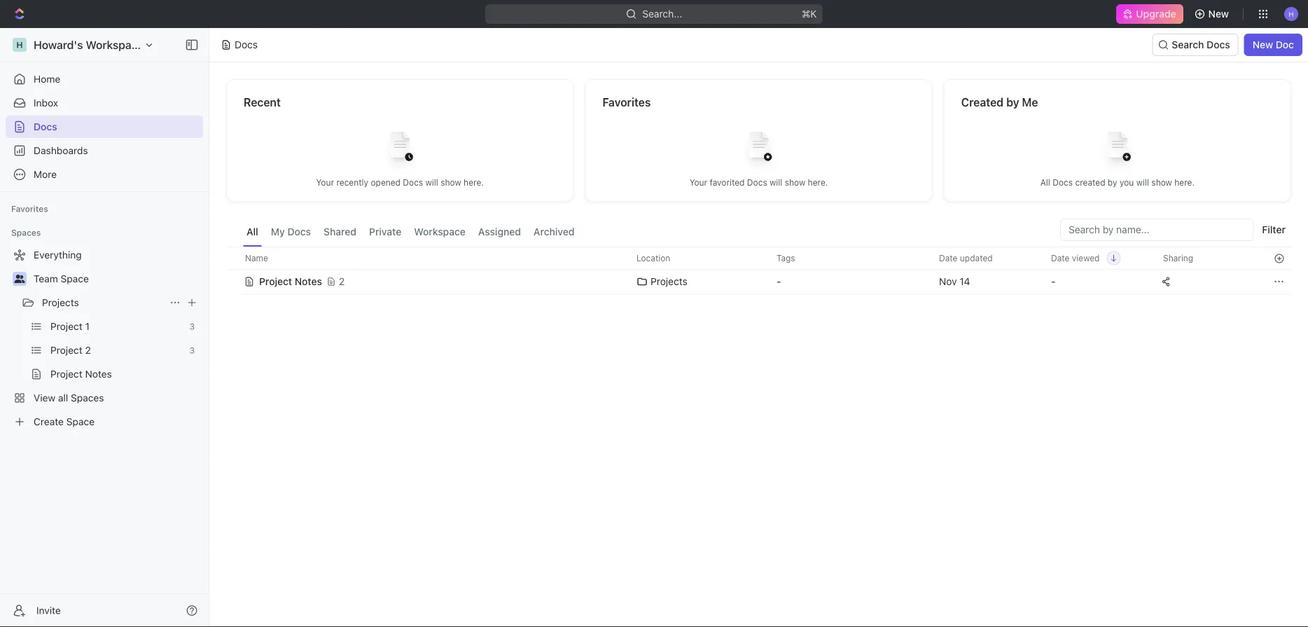 Task type: vqa. For each thing, say whether or not it's contained in the screenshot.
Role
no



Task type: locate. For each thing, give the bounding box(es) containing it.
2 your from the left
[[690, 178, 708, 187]]

1 your from the left
[[316, 178, 334, 187]]

location
[[637, 253, 671, 263]]

more button
[[6, 163, 203, 186]]

0 horizontal spatial projects
[[42, 297, 79, 308]]

1 vertical spatial 2
[[85, 344, 91, 356]]

docs right my on the top left of the page
[[288, 226, 311, 238]]

docs left created
[[1053, 178, 1074, 187]]

row
[[226, 247, 1292, 270], [226, 268, 1292, 296]]

- down date viewed
[[1052, 276, 1056, 287]]

projects link
[[42, 292, 164, 314]]

project down project 1 at the left bottom
[[50, 344, 83, 356]]

0 vertical spatial new
[[1209, 8, 1230, 20]]

here.
[[464, 178, 484, 187], [808, 178, 829, 187], [1175, 178, 1195, 187]]

0 vertical spatial 3
[[190, 322, 195, 331]]

all
[[1041, 178, 1051, 187], [247, 226, 258, 238]]

2 horizontal spatial show
[[1152, 178, 1173, 187]]

private button
[[366, 219, 405, 247]]

1 row from the top
[[226, 247, 1292, 270]]

1 vertical spatial h
[[16, 40, 23, 50]]

favorited
[[710, 178, 745, 187]]

1 vertical spatial project notes
[[50, 368, 112, 380]]

1 horizontal spatial project notes
[[259, 276, 322, 287]]

workspace right private
[[414, 226, 466, 238]]

1 horizontal spatial 2
[[339, 276, 345, 287]]

Search by name... text field
[[1069, 219, 1246, 240]]

tab list containing all
[[243, 219, 578, 247]]

0 horizontal spatial will
[[426, 178, 439, 187]]

1 vertical spatial projects
[[42, 297, 79, 308]]

date for date viewed
[[1052, 253, 1070, 263]]

spaces right "all"
[[71, 392, 104, 404]]

date left viewed
[[1052, 253, 1070, 263]]

docs right opened
[[403, 178, 423, 187]]

will right opened
[[426, 178, 439, 187]]

project up view all spaces
[[50, 368, 83, 380]]

tree
[[6, 244, 203, 433]]

by left me
[[1007, 96, 1020, 109]]

0 horizontal spatial here.
[[464, 178, 484, 187]]

all inside button
[[247, 226, 258, 238]]

1 - from the left
[[777, 276, 782, 287]]

date viewed button
[[1043, 247, 1122, 269]]

show down 'no favorited docs' image
[[785, 178, 806, 187]]

0 horizontal spatial 2
[[85, 344, 91, 356]]

all left created
[[1041, 178, 1051, 187]]

show up workspace button
[[441, 178, 462, 187]]

0 horizontal spatial new
[[1209, 8, 1230, 20]]

assigned
[[479, 226, 521, 238]]

3 for 2
[[190, 345, 195, 355]]

projects down location
[[651, 276, 688, 287]]

docs up recent
[[235, 39, 258, 50]]

view all spaces link
[[6, 387, 200, 409]]

table containing project notes
[[226, 247, 1292, 296]]

new inside "new doc" button
[[1253, 39, 1274, 50]]

1 vertical spatial notes
[[85, 368, 112, 380]]

0 vertical spatial 2
[[339, 276, 345, 287]]

home link
[[6, 68, 203, 90]]

0 vertical spatial by
[[1007, 96, 1020, 109]]

1 horizontal spatial your
[[690, 178, 708, 187]]

create
[[34, 416, 64, 427]]

2 inside row
[[339, 276, 345, 287]]

tab list
[[243, 219, 578, 247]]

projects inside 'link'
[[42, 297, 79, 308]]

2 horizontal spatial will
[[1137, 178, 1150, 187]]

everything link
[[6, 244, 200, 266]]

space right team
[[61, 273, 89, 285]]

project notes down name on the top of page
[[259, 276, 322, 287]]

new
[[1209, 8, 1230, 20], [1253, 39, 1274, 50]]

show right you
[[1152, 178, 1173, 187]]

shared
[[324, 226, 357, 238]]

3 here. from the left
[[1175, 178, 1195, 187]]

1 horizontal spatial show
[[785, 178, 806, 187]]

filter button
[[1257, 219, 1292, 241]]

your left favorited
[[690, 178, 708, 187]]

name
[[245, 253, 268, 263]]

projects down team space
[[42, 297, 79, 308]]

0 vertical spatial project notes
[[259, 276, 322, 287]]

date viewed
[[1052, 253, 1100, 263]]

tree containing everything
[[6, 244, 203, 433]]

me
[[1023, 96, 1039, 109]]

0 horizontal spatial spaces
[[11, 228, 41, 238]]

created
[[1076, 178, 1106, 187]]

0 vertical spatial workspace
[[86, 38, 144, 52]]

workspace up home link
[[86, 38, 144, 52]]

notes up view all spaces link
[[85, 368, 112, 380]]

filter button
[[1257, 219, 1292, 241]]

1 date from the left
[[940, 253, 958, 263]]

project inside project notes link
[[50, 368, 83, 380]]

new doc
[[1253, 39, 1295, 50]]

spaces
[[11, 228, 41, 238], [71, 392, 104, 404]]

h up doc
[[1290, 10, 1295, 18]]

0 horizontal spatial h
[[16, 40, 23, 50]]

user group image
[[14, 275, 25, 283]]

space
[[61, 273, 89, 285], [66, 416, 95, 427]]

h button
[[1281, 3, 1303, 25]]

new for new
[[1209, 8, 1230, 20]]

date
[[940, 253, 958, 263], [1052, 253, 1070, 263]]

3 show from the left
[[1152, 178, 1173, 187]]

create space link
[[6, 411, 200, 433]]

will
[[426, 178, 439, 187], [770, 178, 783, 187], [1137, 178, 1150, 187]]

project notes inside tree
[[50, 368, 112, 380]]

1 vertical spatial spaces
[[71, 392, 104, 404]]

notes down my docs button
[[295, 276, 322, 287]]

1 vertical spatial workspace
[[414, 226, 466, 238]]

new for new doc
[[1253, 39, 1274, 50]]

0 vertical spatial all
[[1041, 178, 1051, 187]]

dashboards
[[34, 145, 88, 156]]

new up search docs
[[1209, 8, 1230, 20]]

1 horizontal spatial h
[[1290, 10, 1295, 18]]

- down tags
[[777, 276, 782, 287]]

projects
[[651, 276, 688, 287], [42, 297, 79, 308]]

project notes down project 2
[[50, 368, 112, 380]]

1 vertical spatial new
[[1253, 39, 1274, 50]]

0 horizontal spatial your
[[316, 178, 334, 187]]

0 vertical spatial spaces
[[11, 228, 41, 238]]

2 down 1
[[85, 344, 91, 356]]

0 vertical spatial notes
[[295, 276, 322, 287]]

project inside project 2 'link'
[[50, 344, 83, 356]]

your for favorites
[[690, 178, 708, 187]]

sharing
[[1164, 253, 1194, 263]]

project left 1
[[50, 321, 83, 332]]

date updated button
[[931, 247, 1002, 269]]

3
[[190, 322, 195, 331], [190, 345, 195, 355]]

14
[[960, 276, 971, 287]]

opened
[[371, 178, 401, 187]]

0 vertical spatial projects
[[651, 276, 688, 287]]

show
[[441, 178, 462, 187], [785, 178, 806, 187], [1152, 178, 1173, 187]]

0 vertical spatial space
[[61, 273, 89, 285]]

workspace
[[86, 38, 144, 52], [414, 226, 466, 238]]

space for team space
[[61, 273, 89, 285]]

favorites inside button
[[11, 204, 48, 214]]

h inside "element"
[[16, 40, 23, 50]]

spaces down favorites button
[[11, 228, 41, 238]]

1 horizontal spatial new
[[1253, 39, 1274, 50]]

table
[[226, 247, 1292, 296]]

search...
[[643, 8, 683, 20]]

1 horizontal spatial -
[[1052, 276, 1056, 287]]

1 vertical spatial space
[[66, 416, 95, 427]]

your left recently
[[316, 178, 334, 187]]

1 horizontal spatial favorites
[[603, 96, 651, 109]]

project notes link
[[50, 363, 200, 385]]

2 down shared button
[[339, 276, 345, 287]]

docs inside sidebar navigation
[[34, 121, 57, 132]]

2 3 from the top
[[190, 345, 195, 355]]

your
[[316, 178, 334, 187], [690, 178, 708, 187]]

1 horizontal spatial projects
[[651, 276, 688, 287]]

1 horizontal spatial notes
[[295, 276, 322, 287]]

1 vertical spatial by
[[1108, 178, 1118, 187]]

notes
[[295, 276, 322, 287], [85, 368, 112, 380]]

search docs
[[1173, 39, 1231, 50]]

0 vertical spatial h
[[1290, 10, 1295, 18]]

0 horizontal spatial show
[[441, 178, 462, 187]]

1 vertical spatial favorites
[[11, 204, 48, 214]]

all button
[[243, 219, 262, 247]]

0 horizontal spatial notes
[[85, 368, 112, 380]]

created
[[962, 96, 1004, 109]]

2 row from the top
[[226, 268, 1292, 296]]

3 will from the left
[[1137, 178, 1150, 187]]

favorites
[[603, 96, 651, 109], [11, 204, 48, 214]]

h left howard's in the top of the page
[[16, 40, 23, 50]]

project down name on the top of page
[[259, 276, 292, 287]]

2 date from the left
[[1052, 253, 1070, 263]]

your recently opened docs will show here.
[[316, 178, 484, 187]]

project notes inside row
[[259, 276, 322, 287]]

view
[[34, 392, 55, 404]]

project inside project 1 link
[[50, 321, 83, 332]]

1 horizontal spatial all
[[1041, 178, 1051, 187]]

new left doc
[[1253, 39, 1274, 50]]

space inside "link"
[[61, 273, 89, 285]]

0 horizontal spatial favorites
[[11, 204, 48, 214]]

1 horizontal spatial here.
[[808, 178, 829, 187]]

project
[[259, 276, 292, 287], [50, 321, 83, 332], [50, 344, 83, 356], [50, 368, 83, 380]]

space down view all spaces
[[66, 416, 95, 427]]

1 horizontal spatial will
[[770, 178, 783, 187]]

date up the nov
[[940, 253, 958, 263]]

private
[[369, 226, 402, 238]]

workspace inside button
[[414, 226, 466, 238]]

2 horizontal spatial here.
[[1175, 178, 1195, 187]]

1 horizontal spatial workspace
[[414, 226, 466, 238]]

1 vertical spatial 3
[[190, 345, 195, 355]]

0 horizontal spatial by
[[1007, 96, 1020, 109]]

will down 'no favorited docs' image
[[770, 178, 783, 187]]

0 horizontal spatial project notes
[[50, 368, 112, 380]]

will right you
[[1137, 178, 1150, 187]]

by
[[1007, 96, 1020, 109], [1108, 178, 1118, 187]]

1 3 from the top
[[190, 322, 195, 331]]

0 horizontal spatial date
[[940, 253, 958, 263]]

2 here. from the left
[[808, 178, 829, 187]]

date for date updated
[[940, 253, 958, 263]]

1 horizontal spatial date
[[1052, 253, 1070, 263]]

-
[[777, 276, 782, 287], [1052, 276, 1056, 287]]

0 horizontal spatial -
[[777, 276, 782, 287]]

1 vertical spatial all
[[247, 226, 258, 238]]

new inside new button
[[1209, 8, 1230, 20]]

0 horizontal spatial workspace
[[86, 38, 144, 52]]

recent
[[244, 96, 281, 109]]

h
[[1290, 10, 1295, 18], [16, 40, 23, 50]]

docs
[[235, 39, 258, 50], [1207, 39, 1231, 50], [34, 121, 57, 132], [403, 178, 423, 187], [748, 178, 768, 187], [1053, 178, 1074, 187], [288, 226, 311, 238]]

by left you
[[1108, 178, 1118, 187]]

0 horizontal spatial all
[[247, 226, 258, 238]]

docs down inbox
[[34, 121, 57, 132]]

all left my on the top left of the page
[[247, 226, 258, 238]]

project notes
[[259, 276, 322, 287], [50, 368, 112, 380]]

1 horizontal spatial spaces
[[71, 392, 104, 404]]

new button
[[1190, 3, 1238, 25]]

archived button
[[530, 219, 578, 247]]



Task type: describe. For each thing, give the bounding box(es) containing it.
your for recent
[[316, 178, 334, 187]]

more
[[34, 169, 57, 180]]

created by me
[[962, 96, 1039, 109]]

docs inside tab list
[[288, 226, 311, 238]]

team space
[[34, 273, 89, 285]]

docs right favorited
[[748, 178, 768, 187]]

projects inside row
[[651, 276, 688, 287]]

⌘k
[[802, 8, 818, 20]]

notes inside row
[[295, 276, 322, 287]]

h inside dropdown button
[[1290, 10, 1295, 18]]

doc
[[1277, 39, 1295, 50]]

assigned button
[[475, 219, 525, 247]]

you
[[1120, 178, 1135, 187]]

project 1 link
[[50, 315, 184, 338]]

project inside row
[[259, 276, 292, 287]]

all for all docs created by you will show here.
[[1041, 178, 1051, 187]]

3 for 1
[[190, 322, 195, 331]]

project 1
[[50, 321, 90, 332]]

view all spaces
[[34, 392, 104, 404]]

project 2 link
[[50, 339, 184, 362]]

inbox
[[34, 97, 58, 109]]

recently
[[337, 178, 369, 187]]

space for create space
[[66, 416, 95, 427]]

notes inside tree
[[85, 368, 112, 380]]

row containing name
[[226, 247, 1292, 270]]

team
[[34, 273, 58, 285]]

project 2
[[50, 344, 91, 356]]

spaces inside tree
[[71, 392, 104, 404]]

home
[[34, 73, 60, 85]]

sidebar navigation
[[0, 28, 212, 627]]

2 will from the left
[[770, 178, 783, 187]]

archived
[[534, 226, 575, 238]]

howard's workspace, , element
[[13, 38, 27, 52]]

team space link
[[34, 268, 200, 290]]

create space
[[34, 416, 95, 427]]

search
[[1173, 39, 1205, 50]]

tree inside sidebar navigation
[[6, 244, 203, 433]]

nov 14
[[940, 276, 971, 287]]

my docs button
[[268, 219, 315, 247]]

2 inside 'link'
[[85, 344, 91, 356]]

favorites button
[[6, 200, 54, 217]]

project for project 1 link
[[50, 321, 83, 332]]

your favorited docs will show here.
[[690, 178, 829, 187]]

project for project notes link
[[50, 368, 83, 380]]

all docs created by you will show here.
[[1041, 178, 1195, 187]]

upgrade link
[[1117, 4, 1184, 24]]

all
[[58, 392, 68, 404]]

tags
[[777, 253, 796, 263]]

howard's workspace
[[34, 38, 144, 52]]

2 show from the left
[[785, 178, 806, 187]]

project for project 2 'link'
[[50, 344, 83, 356]]

new doc button
[[1245, 34, 1303, 56]]

1
[[85, 321, 90, 332]]

all for all
[[247, 226, 258, 238]]

docs link
[[6, 116, 203, 138]]

date updated
[[940, 253, 993, 263]]

my docs
[[271, 226, 311, 238]]

viewed
[[1073, 253, 1100, 263]]

my
[[271, 226, 285, 238]]

1 horizontal spatial by
[[1108, 178, 1118, 187]]

1 show from the left
[[441, 178, 462, 187]]

2 - from the left
[[1052, 276, 1056, 287]]

howard's
[[34, 38, 83, 52]]

workspace inside sidebar navigation
[[86, 38, 144, 52]]

everything
[[34, 249, 82, 261]]

docs right search
[[1207, 39, 1231, 50]]

search docs button
[[1153, 34, 1239, 56]]

shared button
[[320, 219, 360, 247]]

workspace button
[[411, 219, 469, 247]]

updated
[[961, 253, 993, 263]]

no recent docs image
[[372, 121, 428, 177]]

no created by me docs image
[[1090, 121, 1146, 177]]

no favorited docs image
[[731, 121, 787, 177]]

filter
[[1263, 224, 1287, 235]]

1 will from the left
[[426, 178, 439, 187]]

0 vertical spatial favorites
[[603, 96, 651, 109]]

inbox link
[[6, 92, 203, 114]]

1 here. from the left
[[464, 178, 484, 187]]

dashboards link
[[6, 139, 203, 162]]

row containing project notes
[[226, 268, 1292, 296]]

upgrade
[[1137, 8, 1177, 20]]

invite
[[36, 605, 61, 616]]

nov
[[940, 276, 958, 287]]



